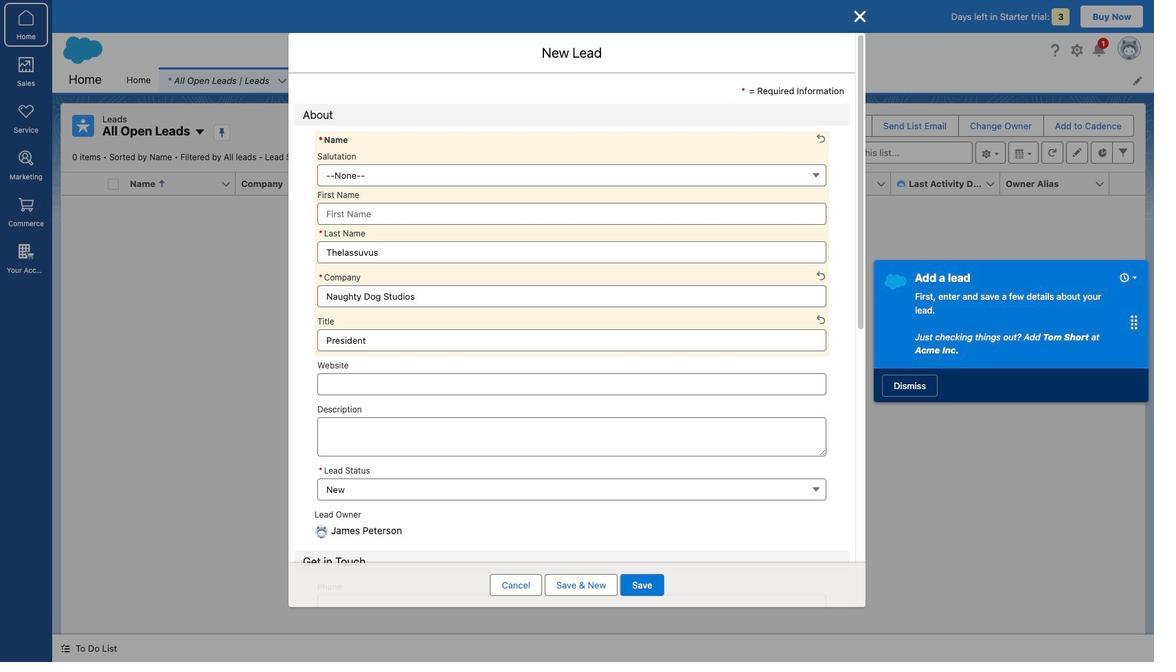 Task type: locate. For each thing, give the bounding box(es) containing it.
last activity date element
[[892, 173, 1009, 195]]

0 horizontal spatial text default image
[[60, 644, 70, 653]]

None text field
[[318, 373, 827, 395], [318, 417, 827, 456], [318, 595, 827, 617], [318, 373, 827, 395], [318, 417, 827, 456], [318, 595, 827, 617]]

1 horizontal spatial text default image
[[294, 75, 303, 85]]

None text field
[[318, 285, 827, 307], [318, 329, 827, 351], [318, 285, 827, 307], [318, 329, 827, 351]]

email element
[[564, 173, 681, 195]]

company element
[[236, 173, 353, 195]]

item number element
[[61, 173, 102, 195]]

action element
[[1110, 173, 1146, 195]]

Lead Status - Current Selection: New button
[[318, 478, 827, 500]]

text default image
[[294, 75, 303, 85], [60, 644, 70, 653]]

text default image
[[897, 179, 907, 189]]

Salutation - Current Selection: --None-- button
[[318, 164, 827, 186]]

Last Name text field
[[318, 241, 827, 263]]

owner alias element
[[1001, 173, 1118, 195]]

list item
[[159, 67, 309, 93]]

cell
[[102, 173, 124, 195]]

list
[[118, 67, 1155, 93]]

created date element
[[782, 173, 900, 195]]

status
[[394, 321, 814, 486]]



Task type: describe. For each thing, give the bounding box(es) containing it.
cell inside all open leads|leads|list view "element"
[[102, 173, 124, 195]]

0 vertical spatial text default image
[[294, 75, 303, 85]]

First Name text field
[[318, 202, 827, 224]]

action image
[[1110, 173, 1146, 195]]

all open leads status
[[72, 152, 320, 162]]

1 vertical spatial text default image
[[60, 644, 70, 653]]

phone element
[[454, 173, 572, 195]]

all open leads|leads|list view element
[[60, 103, 1147, 635]]

list view controls image
[[976, 142, 1006, 164]]

inverse image
[[852, 8, 869, 25]]

select list display image
[[1009, 142, 1039, 164]]

state/province element
[[345, 173, 463, 195]]

item number image
[[61, 173, 102, 195]]

Search All Open Leads list view. search field
[[808, 142, 973, 164]]

lead status element
[[673, 173, 791, 195]]

name element
[[124, 173, 244, 195]]



